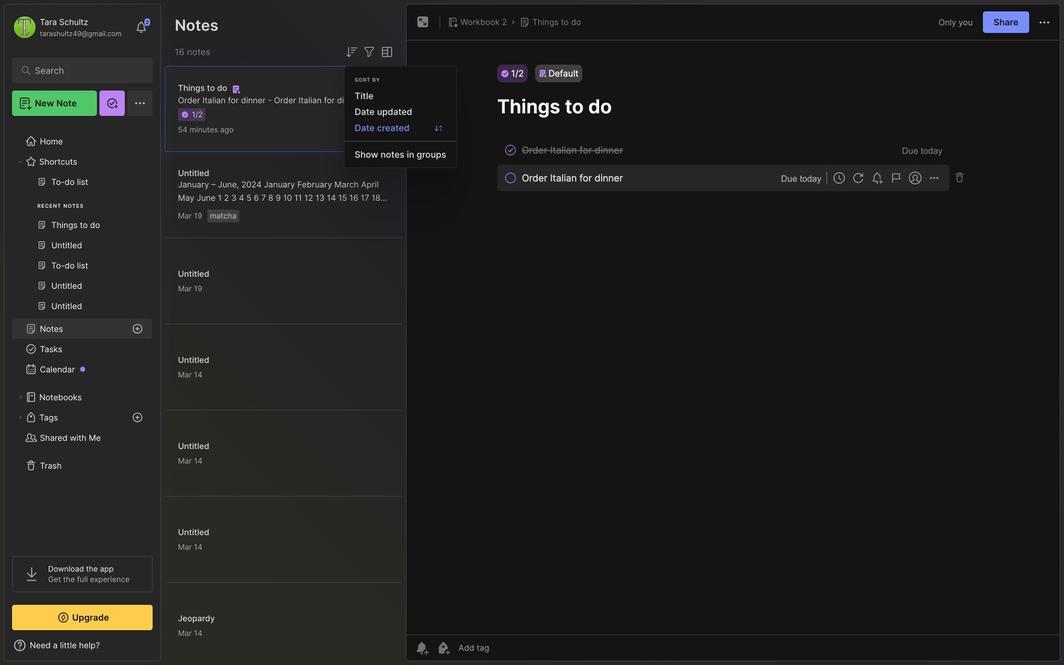 Task type: locate. For each thing, give the bounding box(es) containing it.
Add tag field
[[457, 642, 552, 653]]

group
[[12, 172, 152, 324]]

click to collapse image
[[160, 642, 169, 657]]

none search field inside main element
[[35, 63, 136, 78]]

Note Editor text field
[[407, 40, 1060, 635]]

note window element
[[406, 4, 1060, 664]]

expand tags image
[[16, 414, 24, 421]]

tree
[[4, 124, 160, 545]]

None search field
[[35, 63, 136, 78]]

main element
[[0, 0, 165, 665]]

group inside tree
[[12, 172, 152, 324]]

View options field
[[377, 44, 395, 60]]

Search text field
[[35, 65, 136, 77]]

dropdown list menu
[[345, 88, 456, 163]]



Task type: describe. For each thing, give the bounding box(es) containing it.
expand note image
[[416, 15, 431, 30]]

WHAT'S NEW field
[[4, 635, 160, 656]]

tree inside main element
[[4, 124, 160, 545]]

add a reminder image
[[414, 640, 429, 656]]

Sort options field
[[344, 44, 359, 60]]

Account field
[[12, 15, 122, 40]]

add tag image
[[436, 640, 451, 656]]

more actions image
[[1037, 15, 1052, 30]]

Add filters field
[[362, 44, 377, 60]]

expand notebooks image
[[16, 393, 24, 401]]

add filters image
[[362, 44, 377, 60]]

More actions field
[[1037, 14, 1052, 30]]



Task type: vqa. For each thing, say whether or not it's contained in the screenshot.
Sort options field
yes



